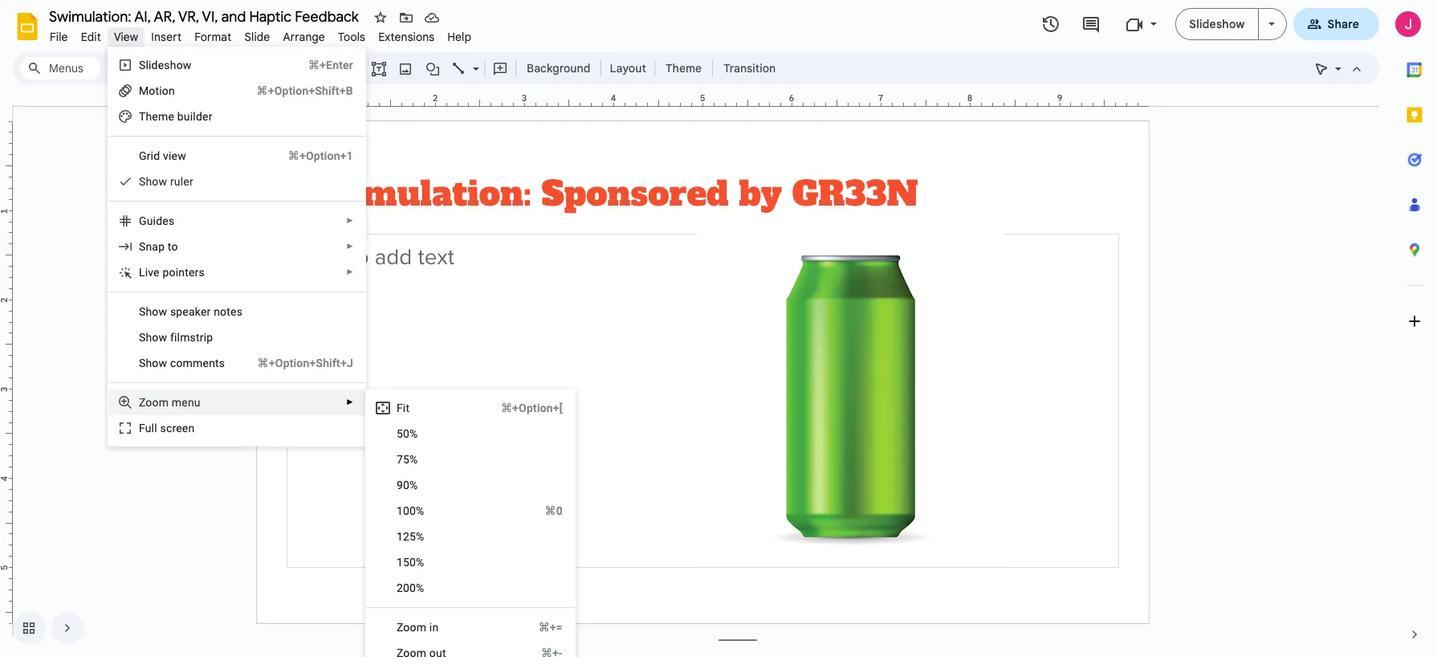 Task type: vqa. For each thing, say whether or not it's contained in the screenshot.
Last opened by me Nov 1, 2023 element associated with More actions. Popup button. icon associated with Business letter Google Docs element
no



Task type: describe. For each thing, give the bounding box(es) containing it.
⌘+=
[[539, 621, 563, 634]]

z
[[139, 396, 146, 409]]

start slideshow (⌘+enter) image
[[1269, 22, 1275, 26]]

⌘+enter
[[308, 59, 353, 71]]

insert
[[151, 30, 182, 44]]

u
[[145, 422, 152, 435]]

⌘+option+1 element
[[269, 148, 353, 164]]

► for es
[[346, 216, 354, 225]]

⌘0
[[545, 504, 563, 517]]

tools menu item
[[332, 27, 372, 47]]

slideshow for slideshow button
[[1190, 17, 1246, 31]]

theme builder m element
[[139, 110, 217, 123]]

file
[[50, 30, 68, 44]]

layout button
[[605, 56, 651, 80]]

gui
[[139, 214, 156, 227]]

ilmstrip
[[174, 331, 213, 344]]

f for u
[[139, 422, 145, 435]]

help
[[448, 30, 472, 44]]

100% 4 element
[[397, 504, 429, 517]]

insert image image
[[396, 57, 415, 80]]

show for show r uler
[[139, 175, 167, 188]]

show comments c element
[[139, 357, 230, 370]]

⌘+option+1
[[288, 149, 353, 162]]

e
[[168, 110, 174, 123]]

z oom menu
[[139, 396, 201, 409]]

view
[[114, 30, 138, 44]]

oom
[[146, 396, 169, 409]]

f u ll screen
[[139, 422, 195, 435]]

75% 2 element
[[397, 453, 423, 466]]

view
[[163, 149, 186, 162]]

background
[[527, 61, 591, 76]]

format
[[195, 30, 232, 44]]

background button
[[520, 56, 598, 80]]

share
[[1328, 17, 1360, 31]]

⌘+option+left bracket element
[[482, 400, 563, 416]]

format menu item
[[188, 27, 238, 47]]

show for show f ilmstrip
[[139, 331, 167, 344]]

the
[[139, 110, 158, 123]]

f it
[[397, 402, 410, 415]]

m
[[158, 110, 168, 123]]

150%
[[397, 556, 425, 569]]

slideshow p element
[[139, 59, 196, 71]]

fit f element
[[397, 402, 415, 415]]

snap to x element
[[139, 240, 183, 253]]

application containing slideshow
[[0, 0, 1438, 657]]

theme button
[[659, 56, 709, 80]]

screen
[[160, 422, 195, 435]]

menu containing f
[[365, 390, 576, 657]]

show c omments
[[139, 357, 225, 370]]

full screen u element
[[139, 422, 200, 435]]

50% 1 element
[[397, 427, 423, 440]]

show speaker notes n element
[[139, 305, 248, 318]]

⌘+option+[
[[501, 402, 563, 415]]

transition button
[[717, 56, 783, 80]]

mode and view toolbar
[[1309, 52, 1370, 84]]

speaker
[[170, 305, 211, 318]]

view menu item
[[108, 27, 145, 47]]

5
[[410, 530, 416, 543]]

menu
[[172, 396, 201, 409]]

Star checkbox
[[370, 6, 392, 29]]

edit
[[81, 30, 101, 44]]

snap to
[[139, 240, 178, 253]]

share button
[[1294, 8, 1380, 40]]

200%
[[397, 582, 425, 594]]

insert menu item
[[145, 27, 188, 47]]

snap
[[139, 240, 165, 253]]

the m e builder
[[139, 110, 213, 123]]

show r uler
[[139, 175, 194, 188]]

► for l ive pointers
[[346, 267, 354, 276]]

⌘+option+shift+j
[[258, 357, 353, 370]]

extensions menu item
[[372, 27, 441, 47]]

⌘0 element
[[526, 503, 563, 519]]

l
[[139, 266, 145, 279]]

omments
[[176, 357, 225, 370]]



Task type: locate. For each thing, give the bounding box(es) containing it.
slideshow left the start slideshow (⌘+enter) icon
[[1190, 17, 1246, 31]]

100%
[[397, 504, 425, 517]]

1 show from the top
[[139, 175, 167, 188]]

menu bar banner
[[0, 0, 1438, 657]]

90% 3 element
[[397, 479, 423, 492]]

1 ► from the top
[[346, 216, 354, 225]]

otes
[[220, 305, 243, 318]]

show filmstrip f element
[[139, 331, 218, 344]]

⌘+option+shift+b
[[257, 84, 353, 97]]

extensions
[[378, 30, 435, 44]]

⌘+equals element
[[519, 619, 563, 635]]

f up 50%
[[397, 402, 403, 415]]

slideshow inside menu
[[139, 59, 192, 71]]

show
[[139, 175, 167, 188], [139, 305, 167, 318], [139, 331, 167, 344], [139, 357, 167, 370]]

rid
[[147, 149, 160, 162]]

show f ilmstrip
[[139, 331, 213, 344]]

slide menu item
[[238, 27, 277, 47]]

show for show speaker n otes
[[139, 305, 167, 318]]

1 vertical spatial slideshow
[[139, 59, 192, 71]]

slideshow
[[1190, 17, 1246, 31], [139, 59, 192, 71]]

c
[[170, 357, 176, 370]]

theme
[[666, 61, 702, 76]]

arrange
[[283, 30, 325, 44]]

menu containing slideshow
[[108, 47, 366, 447]]

200% 7 element
[[397, 582, 429, 594]]

3 show from the top
[[139, 331, 167, 344]]

transition
[[724, 61, 776, 76]]

f
[[397, 402, 403, 415], [139, 422, 145, 435]]

⌘+option+shift+j element
[[238, 355, 353, 371]]

0 horizontal spatial slideshow
[[139, 59, 192, 71]]

n
[[214, 305, 220, 318], [433, 621, 439, 634]]

1 horizontal spatial n
[[433, 621, 439, 634]]

show left c
[[139, 357, 167, 370]]

tab list inside menu bar banner
[[1393, 47, 1438, 612]]

0 horizontal spatial n
[[214, 305, 220, 318]]

0 vertical spatial n
[[214, 305, 220, 318]]

f left ll
[[139, 422, 145, 435]]

r
[[170, 175, 174, 188]]

shape image
[[424, 57, 442, 80]]

1 vertical spatial f
[[139, 422, 145, 435]]

l ive pointers
[[139, 266, 205, 279]]

ive
[[145, 266, 160, 279]]

zoom i n
[[397, 621, 439, 634]]

menu bar containing file
[[43, 21, 478, 47]]

n for i
[[433, 621, 439, 634]]

%
[[416, 530, 425, 543]]

f for it
[[397, 402, 403, 415]]

⌘+option+shift+b element
[[237, 83, 353, 99]]

menu bar
[[43, 21, 478, 47]]

slideshow for the slideshow p element
[[139, 59, 192, 71]]

menu
[[108, 47, 366, 447], [365, 390, 576, 657]]

zoom menu z element
[[139, 396, 205, 409]]

g
[[139, 149, 147, 162]]

slideshow inside button
[[1190, 17, 1246, 31]]

gui d es
[[139, 214, 175, 227]]

zoom in i element
[[397, 621, 444, 634]]

150% 6 element
[[397, 556, 429, 569]]

navigation
[[0, 599, 84, 657]]

zoom
[[397, 621, 427, 634]]

slideshow button
[[1176, 8, 1259, 40]]

3 ► from the top
[[346, 267, 354, 276]]

it
[[403, 402, 410, 415]]

50%
[[397, 427, 418, 440]]

slideshow up motion a element
[[139, 59, 192, 71]]

guides d element
[[139, 214, 179, 227]]

0 vertical spatial f
[[397, 402, 403, 415]]

tools
[[338, 30, 366, 44]]

12 5 %
[[397, 530, 425, 543]]

n for n
[[214, 305, 220, 318]]

⌘+enter element
[[289, 57, 353, 73]]

⌘+hyphen element
[[522, 645, 563, 657]]

layout
[[610, 61, 647, 76]]

arrange menu item
[[277, 27, 332, 47]]

application
[[0, 0, 1438, 657]]

ll
[[152, 422, 157, 435]]

d
[[156, 214, 162, 227]]

pointers
[[163, 266, 205, 279]]

file menu item
[[43, 27, 74, 47]]

motion a element
[[139, 84, 180, 97]]

builder
[[177, 110, 213, 123]]

menu bar inside menu bar banner
[[43, 21, 478, 47]]

show left f
[[139, 331, 167, 344]]

75%
[[397, 453, 418, 466]]

to
[[168, 240, 178, 253]]

1 horizontal spatial slideshow
[[1190, 17, 1246, 31]]

►
[[346, 216, 354, 225], [346, 242, 354, 251], [346, 267, 354, 276], [346, 398, 354, 406]]

4 ► from the top
[[346, 398, 354, 406]]

12
[[397, 530, 410, 543]]

show ruler r element
[[139, 175, 198, 188]]

show up show f ilmstrip
[[139, 305, 167, 318]]

0 vertical spatial slideshow
[[1190, 17, 1246, 31]]

motion
[[139, 84, 175, 97]]

grid view g element
[[139, 149, 191, 162]]

f
[[170, 331, 174, 344]]

2 show from the top
[[139, 305, 167, 318]]

slide
[[245, 30, 270, 44]]

► for z oom menu
[[346, 398, 354, 406]]

0 horizontal spatial f
[[139, 422, 145, 435]]

show speaker n otes
[[139, 305, 243, 318]]

i
[[430, 621, 433, 634]]

uler
[[174, 175, 194, 188]]

show for show c omments
[[139, 357, 167, 370]]

main toolbar
[[100, 56, 784, 80]]

n right speaker
[[214, 305, 220, 318]]

1 horizontal spatial f
[[397, 402, 403, 415]]

90%
[[397, 479, 418, 492]]

show left r
[[139, 175, 167, 188]]

edit menu item
[[74, 27, 108, 47]]

tab list
[[1393, 47, 1438, 612]]

n right zoom
[[433, 621, 439, 634]]

g rid view
[[139, 149, 186, 162]]

2 ► from the top
[[346, 242, 354, 251]]

help menu item
[[441, 27, 478, 47]]

Menus field
[[20, 57, 100, 80]]

4 show from the top
[[139, 357, 167, 370]]

1 vertical spatial n
[[433, 621, 439, 634]]

125% 5 element
[[397, 530, 429, 543]]

Rename text field
[[43, 6, 368, 26]]

es
[[162, 214, 175, 227]]

live pointers l element
[[139, 266, 210, 279]]



